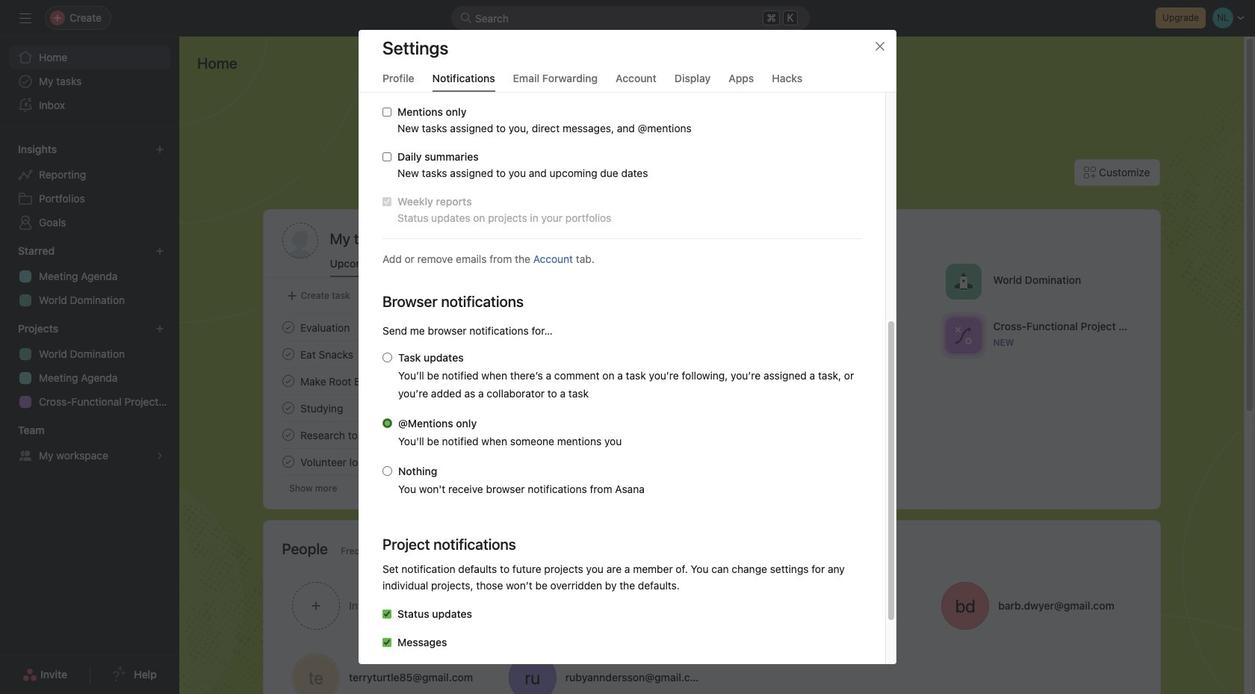 Task type: vqa. For each thing, say whether or not it's contained in the screenshot.
board ICON
yes



Task type: describe. For each thing, give the bounding box(es) containing it.
add profile photo image
[[282, 223, 318, 259]]

teams element
[[0, 417, 179, 471]]

rocket image
[[954, 272, 972, 290]]

line_and_symbols image
[[954, 326, 972, 344]]

3 mark complete checkbox from the top
[[279, 426, 297, 444]]

1 mark complete image from the top
[[279, 318, 297, 336]]

1 mark complete checkbox from the top
[[279, 345, 297, 363]]

hide sidebar image
[[19, 12, 31, 24]]

3 mark complete image from the top
[[279, 453, 297, 471]]

3 mark complete image from the top
[[279, 426, 297, 444]]



Task type: locate. For each thing, give the bounding box(es) containing it.
2 mark complete image from the top
[[279, 372, 297, 390]]

None radio
[[383, 418, 392, 428]]

Mark complete checkbox
[[279, 345, 297, 363], [279, 399, 297, 417]]

2 mark complete checkbox from the top
[[279, 372, 297, 390]]

projects element
[[0, 315, 179, 417]]

1 mark complete image from the top
[[279, 345, 297, 363]]

None checkbox
[[383, 610, 392, 619], [383, 638, 392, 647], [383, 610, 392, 619], [383, 638, 392, 647]]

2 mark complete image from the top
[[279, 399, 297, 417]]

0 vertical spatial mark complete checkbox
[[279, 345, 297, 363]]

prominent image
[[460, 12, 472, 24]]

1 mark complete checkbox from the top
[[279, 318, 297, 336]]

1 vertical spatial mark complete image
[[279, 399, 297, 417]]

Mark complete checkbox
[[279, 318, 297, 336], [279, 372, 297, 390], [279, 426, 297, 444], [279, 453, 297, 471]]

2 vertical spatial mark complete image
[[279, 453, 297, 471]]

1 vertical spatial mark complete checkbox
[[279, 399, 297, 417]]

mark complete image
[[279, 318, 297, 336], [279, 399, 297, 417], [279, 453, 297, 471]]

close image
[[874, 40, 886, 52]]

1 vertical spatial mark complete image
[[279, 372, 297, 390]]

None radio
[[383, 353, 392, 362], [383, 466, 392, 476], [383, 353, 392, 362], [383, 466, 392, 476]]

2 mark complete checkbox from the top
[[279, 399, 297, 417]]

None checkbox
[[383, 108, 392, 117], [383, 152, 392, 161], [383, 197, 392, 206], [383, 108, 392, 117], [383, 152, 392, 161], [383, 197, 392, 206]]

4 mark complete checkbox from the top
[[279, 453, 297, 471]]

0 vertical spatial mark complete image
[[279, 345, 297, 363]]

2 vertical spatial mark complete image
[[279, 426, 297, 444]]

insights element
[[0, 136, 179, 238]]

board image
[[751, 380, 769, 398]]

0 vertical spatial mark complete image
[[279, 318, 297, 336]]

global element
[[0, 37, 179, 126]]

mark complete image
[[279, 345, 297, 363], [279, 372, 297, 390], [279, 426, 297, 444]]

starred element
[[0, 238, 179, 315]]



